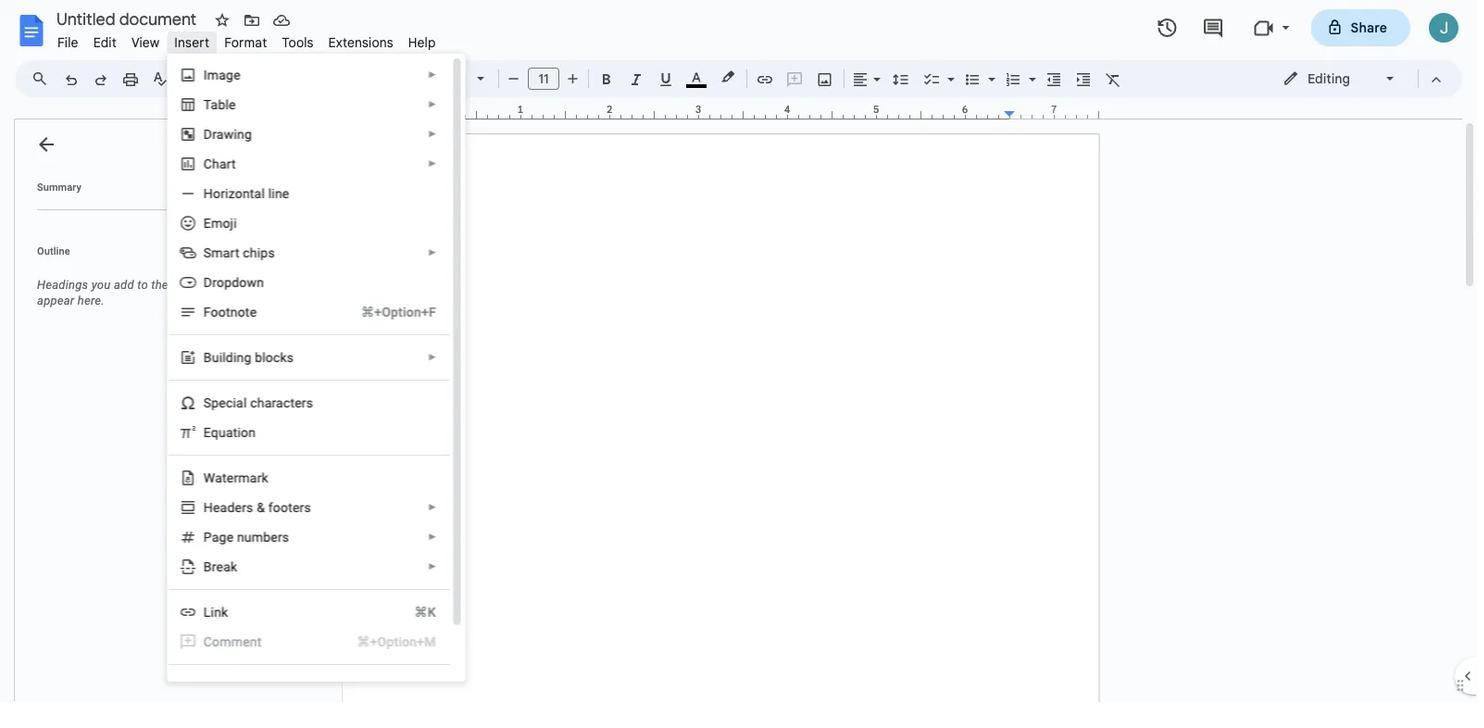 Task type: vqa. For each thing, say whether or not it's contained in the screenshot.


Task type: describe. For each thing, give the bounding box(es) containing it.
summary heading
[[37, 180, 81, 195]]

u
[[211, 350, 219, 365]]

headers & footers h element
[[203, 500, 316, 515]]

application containing share
[[0, 0, 1478, 702]]

align & indent image
[[851, 66, 872, 92]]

ial
[[233, 395, 247, 410]]

file menu item
[[50, 32, 86, 53]]

watermark j element
[[203, 470, 274, 486]]

link l element
[[203, 605, 233, 620]]

d rawing
[[203, 126, 252, 142]]

editing
[[1308, 70, 1351, 87]]

appear
[[37, 294, 75, 308]]

characters
[[250, 395, 313, 410]]

format
[[224, 34, 267, 50]]

i
[[203, 67, 207, 82]]

dropdown
[[203, 275, 264, 290]]

smart chips
[[203, 245, 275, 260]]

► for h eaders & footers
[[428, 502, 437, 513]]

will
[[229, 278, 247, 292]]

to
[[137, 278, 148, 292]]

eaders
[[213, 500, 253, 515]]

ho
[[203, 186, 220, 201]]

building blocks u element
[[203, 350, 299, 365]]

d
[[203, 126, 212, 142]]

m
[[219, 634, 231, 650]]

ho r izontal line
[[203, 186, 289, 201]]

insert image image
[[815, 66, 836, 92]]

footnote n element
[[203, 304, 262, 320]]

mode and view toolbar
[[1269, 60, 1452, 97]]

edit menu item
[[86, 32, 124, 53]]

line
[[268, 186, 289, 201]]

page numbers g element
[[203, 530, 294, 545]]

you
[[91, 278, 111, 292]]

e
[[203, 425, 211, 440]]

⌘k
[[414, 605, 436, 620]]

comment m element
[[203, 634, 267, 650]]

line & paragraph spacing image
[[891, 66, 912, 92]]

headings
[[37, 278, 88, 292]]

izontal
[[225, 186, 265, 201]]

Menus field
[[23, 66, 64, 92]]

numbers
[[237, 530, 289, 545]]

help menu item
[[401, 32, 443, 53]]

Rename text field
[[50, 7, 208, 30]]

outline heading
[[15, 244, 267, 270]]

edit
[[93, 34, 117, 50]]

ilding
[[219, 350, 251, 365]]

insert
[[174, 34, 210, 50]]

rawing
[[212, 126, 252, 142]]

here.
[[78, 294, 105, 308]]

⌘k element
[[392, 603, 436, 622]]

image i element
[[203, 67, 246, 82]]

⌘+option+f
[[361, 304, 436, 320]]

Font size text field
[[529, 68, 559, 90]]

pa g e numbers
[[203, 530, 289, 545]]

► for d rawing
[[428, 129, 437, 139]]

h eaders & footers
[[203, 500, 311, 515]]

view
[[131, 34, 160, 50]]

foot
[[203, 304, 230, 320]]

insert menu item
[[167, 32, 217, 53]]

ment
[[231, 634, 261, 650]]

tools
[[282, 34, 314, 50]]

brea
[[203, 559, 230, 574]]

Font size field
[[528, 68, 567, 91]]

► for e numbers
[[428, 532, 437, 543]]

share
[[1351, 19, 1388, 36]]

b for u
[[203, 350, 211, 365]]

main toolbar
[[55, 0, 1129, 383]]

extensions menu item
[[321, 32, 401, 53]]

file
[[57, 34, 78, 50]]

chips
[[243, 245, 275, 260]]

pa
[[203, 530, 219, 545]]

b for ookmark
[[203, 680, 211, 695]]

brea k
[[203, 559, 237, 574]]

n
[[230, 304, 237, 320]]

footers
[[268, 500, 311, 515]]

highlight color image
[[718, 66, 738, 88]]

► for i mage
[[428, 69, 437, 80]]

spe
[[203, 395, 226, 410]]

left margin image
[[344, 105, 437, 119]]

table t element
[[203, 97, 241, 112]]

document
[[172, 278, 226, 292]]

headings you add to the document will appear here.
[[37, 278, 247, 308]]

break k element
[[203, 559, 243, 574]]

4 ► from the top
[[428, 158, 437, 169]]

document outline element
[[15, 120, 267, 702]]

menu bar banner
[[0, 0, 1478, 702]]

menu item inside menu
[[179, 633, 436, 651]]



Task type: locate. For each thing, give the bounding box(es) containing it.
help
[[408, 34, 436, 50]]

5 ► from the top
[[428, 247, 437, 258]]

mage
[[207, 67, 240, 82]]

t
[[203, 97, 210, 112]]

smart
[[203, 245, 239, 260]]

able
[[210, 97, 236, 112]]

summary
[[37, 181, 81, 193]]

► for brea k
[[428, 562, 437, 572]]

share button
[[1312, 9, 1411, 46]]

extensions
[[329, 34, 394, 50]]

b u ilding blocks
[[203, 350, 294, 365]]

drawing d element
[[203, 126, 257, 142]]

b left ilding
[[203, 350, 211, 365]]

menu
[[161, 0, 465, 702]]

&
[[256, 500, 265, 515]]

emoji
[[203, 215, 237, 231]]

outline
[[37, 245, 70, 257]]

3 ► from the top
[[428, 129, 437, 139]]

menu bar
[[50, 24, 443, 55]]

special characters c element
[[203, 395, 318, 410]]

ote
[[237, 304, 256, 320]]

i mage
[[203, 67, 240, 82]]

menu item
[[179, 633, 436, 651]]

application
[[0, 0, 1478, 702]]

blocks
[[255, 350, 294, 365]]

⌘+option+m
[[357, 634, 436, 650]]

add
[[114, 278, 134, 292]]

view menu item
[[124, 32, 167, 53]]

dropdown 6 element
[[203, 275, 269, 290]]

foot n ote
[[203, 304, 256, 320]]

ink
[[210, 605, 228, 620]]

bookmark b element
[[203, 680, 269, 695]]

editing button
[[1270, 65, 1410, 93]]

l ink
[[203, 605, 228, 620]]

6 ► from the top
[[428, 352, 437, 363]]

7 ► from the top
[[428, 502, 437, 513]]

► for ilding blocks
[[428, 352, 437, 363]]

co
[[203, 634, 219, 650]]

ookmark
[[211, 680, 264, 695]]

menu bar inside "menu bar" banner
[[50, 24, 443, 55]]

tools menu item
[[275, 32, 321, 53]]

chart
[[203, 156, 236, 171]]

► for t able
[[428, 99, 437, 110]]

text color image
[[687, 66, 707, 88]]

menu item containing co
[[179, 633, 436, 651]]

9 ► from the top
[[428, 562, 437, 572]]

emoji 7 element
[[203, 215, 242, 231]]

e quation
[[203, 425, 255, 440]]

b down 'co'
[[203, 680, 211, 695]]

1 vertical spatial b
[[203, 680, 211, 695]]

g
[[219, 530, 226, 545]]

8 ► from the top
[[428, 532, 437, 543]]

b
[[203, 350, 211, 365], [203, 680, 211, 695]]

b ookmark
[[203, 680, 264, 695]]

⌘+option+f element
[[339, 303, 436, 322]]

1 b from the top
[[203, 350, 211, 365]]

k
[[230, 559, 237, 574]]

1 ► from the top
[[428, 69, 437, 80]]

0 vertical spatial b
[[203, 350, 211, 365]]

c
[[226, 395, 233, 410]]

►
[[428, 69, 437, 80], [428, 99, 437, 110], [428, 129, 437, 139], [428, 158, 437, 169], [428, 247, 437, 258], [428, 352, 437, 363], [428, 502, 437, 513], [428, 532, 437, 543], [428, 562, 437, 572]]

e
[[226, 530, 233, 545]]

quation
[[211, 425, 255, 440]]

horizontal line r element
[[203, 186, 295, 201]]

the
[[151, 278, 168, 292]]

equation e element
[[203, 425, 261, 440]]

spe c ial characters
[[203, 395, 313, 410]]

l
[[203, 605, 210, 620]]

watermark
[[203, 470, 268, 486]]

chart q element
[[203, 156, 241, 171]]

t able
[[203, 97, 236, 112]]

r
[[220, 186, 225, 201]]

⌘+option+m element
[[334, 633, 436, 651]]

co m ment
[[203, 634, 261, 650]]

2 b from the top
[[203, 680, 211, 695]]

2 ► from the top
[[428, 99, 437, 110]]

smart chips z element
[[203, 245, 280, 260]]

menu bar containing file
[[50, 24, 443, 55]]

h
[[203, 500, 213, 515]]

menu containing i
[[161, 0, 465, 702]]

format menu item
[[217, 32, 275, 53]]

right margin image
[[1005, 105, 1099, 119]]

Star checkbox
[[209, 7, 235, 33]]



